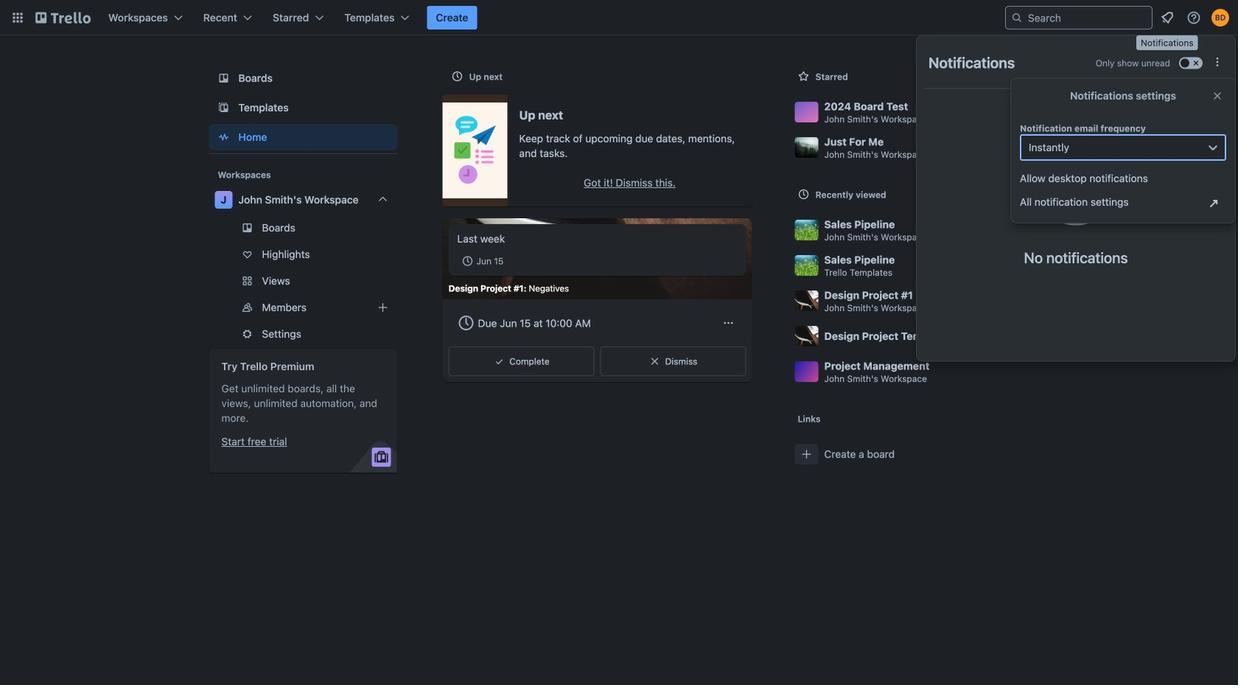 Task type: locate. For each thing, give the bounding box(es) containing it.
click to star project management. it will show up at the top of your boards list. image
[[1017, 364, 1031, 379]]

0 vertical spatial click to star sales pipeline. it will show up at the top of your boards list. image
[[1017, 223, 1031, 237]]

click to star sales pipeline. it will show up at the top of your boards list. image
[[1017, 223, 1031, 237], [1017, 258, 1031, 273]]

1 vertical spatial click to star sales pipeline. it will show up at the top of your boards list. image
[[1017, 258, 1031, 273]]

click to star 2024 board test. it will show up at the top of your boards list. image
[[1017, 105, 1031, 119]]

taco image
[[1037, 127, 1116, 225]]

0 notifications image
[[1159, 9, 1177, 27]]

Search field
[[1024, 7, 1153, 28]]

back to home image
[[35, 6, 91, 29]]

search image
[[1012, 12, 1024, 24]]

add image
[[374, 299, 392, 316]]

tooltip
[[1137, 35, 1199, 50]]

primary element
[[0, 0, 1239, 35]]



Task type: vqa. For each thing, say whether or not it's contained in the screenshot.
card
no



Task type: describe. For each thing, give the bounding box(es) containing it.
template board image
[[215, 99, 233, 117]]

1 click to star sales pipeline. it will show up at the top of your boards list. image from the top
[[1017, 223, 1031, 237]]

close popover image
[[1212, 90, 1224, 102]]

open information menu image
[[1187, 10, 1202, 25]]

barb dwyer (barbdwyer3) image
[[1212, 9, 1230, 27]]

board image
[[215, 69, 233, 87]]

click to star just for me. it will show up at the top of your boards list. image
[[1017, 140, 1031, 155]]

2 click to star sales pipeline. it will show up at the top of your boards list. image from the top
[[1017, 258, 1031, 273]]

home image
[[215, 128, 233, 146]]



